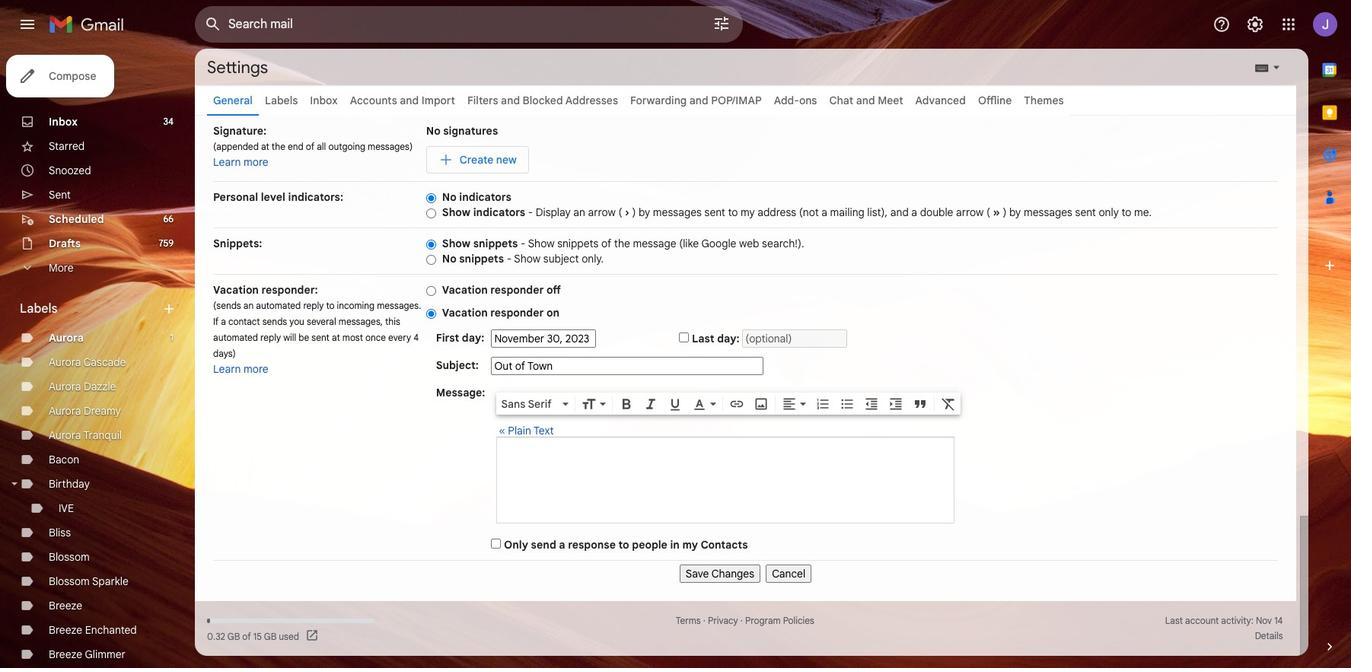 Task type: describe. For each thing, give the bounding box(es) containing it.
show up no snippets - show subject only.
[[528, 237, 555, 250]]

me.
[[1134, 206, 1152, 219]]

google
[[702, 237, 737, 250]]

last day:
[[692, 332, 740, 346]]

save changes button
[[680, 565, 761, 583]]

Search mail text field
[[228, 17, 670, 32]]

once
[[365, 332, 386, 343]]

address
[[758, 206, 797, 219]]

messages,
[[339, 316, 383, 327]]

list),
[[867, 206, 888, 219]]

accounts and import link
[[350, 94, 455, 107]]

bliss link
[[49, 526, 71, 540]]

bacon
[[49, 453, 79, 467]]

sent
[[49, 188, 71, 202]]

subject
[[543, 252, 579, 266]]

snippets up only.
[[557, 237, 599, 250]]

general
[[213, 94, 253, 107]]

blossom for blossom sparkle
[[49, 575, 90, 589]]

accounts and import
[[350, 94, 455, 107]]

2 · from the left
[[741, 615, 743, 627]]

on
[[547, 306, 560, 320]]

responder:
[[262, 283, 318, 297]]

search!).
[[762, 237, 804, 250]]

no for no indicators
[[442, 190, 457, 204]]

labels for labels 'link'
[[265, 94, 298, 107]]

aurora cascade link
[[49, 356, 126, 369]]

Vacation responder text field
[[497, 445, 954, 515]]

dreamy
[[84, 404, 121, 418]]

account
[[1186, 615, 1219, 627]]

meet
[[878, 94, 903, 107]]

add-
[[774, 94, 799, 107]]

a inside vacation responder: (sends an automated reply to incoming messages. if a contact sends you several messages, this automated reply will be sent at most once every 4 days) learn more
[[221, 316, 226, 327]]

enchanted
[[85, 624, 137, 637]]

personal level indicators:
[[213, 190, 343, 204]]

addresses
[[566, 94, 618, 107]]

settings
[[207, 57, 268, 77]]

mailing
[[830, 206, 865, 219]]

end
[[288, 141, 304, 152]]

Subject text field
[[491, 357, 764, 375]]

0 vertical spatial an
[[574, 206, 585, 219]]

and for chat
[[856, 94, 875, 107]]

No snippets radio
[[426, 254, 436, 266]]

blossom link
[[49, 550, 90, 564]]

Last day: checkbox
[[679, 333, 689, 343]]

contact
[[228, 316, 260, 327]]

show right the show indicators 'radio'
[[442, 206, 471, 219]]

more inside signature: (appended at the end of all outgoing messages) learn more
[[244, 155, 269, 169]]

1 arrow from the left
[[588, 206, 616, 219]]

bacon link
[[49, 453, 79, 467]]

a right (not
[[822, 206, 828, 219]]

learn more link for a
[[213, 362, 269, 376]]

and for forwarding
[[690, 94, 709, 107]]

inbox inside labels navigation
[[49, 115, 78, 129]]

program
[[745, 615, 781, 627]]

to up the google at the right
[[728, 206, 738, 219]]

1 horizontal spatial inbox
[[310, 94, 338, 107]]

themes
[[1024, 94, 1064, 107]]

remove formatting ‪(⌘\)‬ image
[[941, 397, 957, 412]]

dazzle
[[84, 380, 116, 394]]

settings image
[[1246, 15, 1265, 34]]

link ‪(⌘k)‬ image
[[730, 397, 745, 412]]

details
[[1255, 630, 1283, 642]]

34
[[163, 116, 174, 127]]

breeze enchanted link
[[49, 624, 137, 637]]

if
[[213, 316, 219, 327]]

aurora dazzle
[[49, 380, 116, 394]]

serif
[[528, 397, 552, 411]]

breeze glimmer link
[[49, 648, 125, 662]]

breeze glimmer
[[49, 648, 125, 662]]

import
[[422, 94, 455, 107]]

filters
[[467, 94, 498, 107]]

save
[[686, 567, 709, 581]]

snippets:
[[213, 237, 262, 250]]

labels for labels heading
[[20, 302, 58, 317]]

starred
[[49, 139, 85, 153]]

off
[[547, 283, 561, 297]]

birthday link
[[49, 477, 90, 491]]

days)
[[213, 348, 236, 359]]

send
[[531, 538, 556, 552]]

navigation containing save changes
[[213, 561, 1278, 583]]

more inside vacation responder: (sends an automated reply to incoming messages. if a contact sends you several messages, this automated reply will be sent at most once every 4 days) learn more
[[244, 362, 269, 376]]

0.32 gb of 15 gb used
[[207, 631, 299, 642]]

drafts link
[[49, 237, 81, 250]]

will
[[283, 332, 296, 343]]

main menu image
[[18, 15, 37, 34]]

First day: text field
[[491, 330, 596, 348]]

to left people
[[619, 538, 629, 552]]

learn inside vacation responder: (sends an automated reply to incoming messages. if a contact sends you several messages, this automated reply will be sent at most once every 4 days) learn more
[[213, 362, 241, 376]]

indicators for show
[[473, 206, 525, 219]]

aurora dreamy link
[[49, 404, 121, 418]]

14
[[1275, 615, 1283, 627]]

general link
[[213, 94, 253, 107]]

filters and blocked addresses link
[[467, 94, 618, 107]]

formatting options toolbar
[[497, 393, 961, 415]]

last for last account activity: nov 14 details
[[1165, 615, 1183, 627]]

compose
[[49, 69, 96, 83]]

compose button
[[6, 55, 115, 97]]

advanced search options image
[[707, 8, 737, 39]]

forwarding
[[630, 94, 687, 107]]

themes link
[[1024, 94, 1064, 107]]

day: for last day:
[[717, 332, 740, 346]]

sends
[[262, 316, 287, 327]]

create new button
[[426, 146, 529, 174]]

aurora for aurora dazzle
[[49, 380, 81, 394]]

incoming
[[337, 300, 375, 311]]

2 vertical spatial no
[[442, 252, 457, 266]]

signatures
[[443, 124, 498, 138]]

1 horizontal spatial sent
[[705, 206, 726, 219]]

an inside vacation responder: (sends an automated reply to incoming messages. if a contact sends you several messages, this automated reply will be sent at most once every 4 days) learn more
[[243, 300, 254, 311]]

bliss
[[49, 526, 71, 540]]

breeze for breeze glimmer
[[49, 648, 82, 662]]

66
[[163, 213, 174, 225]]

sent link
[[49, 188, 71, 202]]

1 · from the left
[[703, 615, 706, 627]]

select input tool image
[[1272, 61, 1281, 73]]

no snippets - show subject only.
[[442, 252, 604, 266]]

of for end
[[306, 141, 315, 152]]

sparkle
[[92, 575, 129, 589]]

search mail image
[[199, 11, 227, 38]]

and for accounts
[[400, 94, 419, 107]]

show indicators - display an arrow ( › ) by messages sent to my address (not a mailing list), and a double arrow ( » ) by messages sent only to me.
[[442, 206, 1152, 219]]

0 vertical spatial reply
[[303, 300, 324, 311]]

numbered list ‪(⌘⇧7)‬ image
[[816, 397, 831, 412]]

new
[[496, 153, 517, 167]]

1 horizontal spatial inbox link
[[310, 94, 338, 107]]

bulleted list ‪(⌘⇧8)‬ image
[[840, 397, 855, 412]]

offline
[[978, 94, 1012, 107]]

›
[[625, 206, 630, 219]]

blossom sparkle
[[49, 575, 129, 589]]

snippets for show snippets of the message (like google web search!).
[[473, 237, 518, 250]]

at inside vacation responder: (sends an automated reply to incoming messages. if a contact sends you several messages, this automated reply will be sent at most once every 4 days) learn more
[[332, 332, 340, 343]]

show right show snippets option at the left of page
[[442, 237, 471, 250]]

- for show subject only.
[[507, 252, 512, 266]]

signature:
[[213, 124, 267, 138]]

1 ) from the left
[[632, 206, 636, 219]]

blossom for blossom "link"
[[49, 550, 90, 564]]

Vacation responder off radio
[[426, 285, 436, 297]]

last account activity: nov 14 details
[[1165, 615, 1283, 642]]

indicators for no
[[459, 190, 511, 204]]

messages.
[[377, 300, 421, 311]]

1 by from the left
[[639, 206, 650, 219]]

to inside vacation responder: (sends an automated reply to incoming messages. if a contact sends you several messages, this automated reply will be sent at most once every 4 days) learn more
[[326, 300, 335, 311]]

support image
[[1213, 15, 1231, 34]]

2 horizontal spatial sent
[[1075, 206, 1096, 219]]



Task type: locate. For each thing, give the bounding box(es) containing it.
2 responder from the top
[[491, 306, 544, 320]]

only
[[504, 538, 528, 552]]

more
[[244, 155, 269, 169], [244, 362, 269, 376]]

labels up 'end'
[[265, 94, 298, 107]]

1 vertical spatial learn more link
[[213, 362, 269, 376]]

more
[[49, 261, 73, 275]]

every
[[388, 332, 411, 343]]

responder for on
[[491, 306, 544, 320]]

navigation
[[213, 561, 1278, 583]]

2 by from the left
[[1010, 206, 1021, 219]]

policies
[[783, 615, 815, 627]]

0 vertical spatial of
[[306, 141, 315, 152]]

and left pop/imap
[[690, 94, 709, 107]]

1 horizontal spatial at
[[332, 332, 340, 343]]

all
[[317, 141, 326, 152]]

1 vertical spatial last
[[1165, 615, 1183, 627]]

quote ‪(⌘⇧9)‬ image
[[913, 397, 928, 412]]

at right (appended
[[261, 141, 269, 152]]

2 learn more link from the top
[[213, 362, 269, 376]]

an right display
[[574, 206, 585, 219]]

0 vertical spatial indicators
[[459, 190, 511, 204]]

vacation up (sends
[[213, 283, 259, 297]]

breeze link
[[49, 599, 82, 613]]

0 horizontal spatial of
[[242, 631, 251, 642]]

aurora up bacon
[[49, 429, 81, 442]]

2 aurora from the top
[[49, 356, 81, 369]]

of up only.
[[601, 237, 612, 250]]

indent more ‪(⌘])‬ image
[[889, 397, 904, 412]]

labels inside navigation
[[20, 302, 58, 317]]

reply up several
[[303, 300, 324, 311]]

labels navigation
[[0, 49, 195, 668]]

and for filters
[[501, 94, 520, 107]]

1 vertical spatial of
[[601, 237, 612, 250]]

of for snippets
[[601, 237, 612, 250]]

last right fixed end date option
[[692, 332, 715, 346]]

0 vertical spatial last
[[692, 332, 715, 346]]

messages
[[653, 206, 702, 219], [1024, 206, 1073, 219]]

1 horizontal spatial messages
[[1024, 206, 1073, 219]]

my right in
[[683, 538, 698, 552]]

more button
[[0, 256, 183, 280]]

breeze enchanted
[[49, 624, 137, 637]]

indicators down create new
[[459, 190, 511, 204]]

1 horizontal spatial ·
[[741, 615, 743, 627]]

more down contact
[[244, 362, 269, 376]]

Last day: text field
[[742, 330, 848, 348]]

1 blossom from the top
[[49, 550, 90, 564]]

0 horizontal spatial ·
[[703, 615, 706, 627]]

and right list),
[[891, 206, 909, 219]]

0 horizontal spatial my
[[683, 538, 698, 552]]

( left ›
[[619, 206, 622, 219]]

2 more from the top
[[244, 362, 269, 376]]

1 horizontal spatial of
[[306, 141, 315, 152]]

footer containing terms
[[195, 614, 1297, 644]]

0 horizontal spatial gb
[[227, 631, 240, 642]]

several
[[307, 316, 336, 327]]

1 vertical spatial more
[[244, 362, 269, 376]]

automated down contact
[[213, 332, 258, 343]]

1 learn from the top
[[213, 155, 241, 169]]

snippets up no snippets - show subject only.
[[473, 237, 518, 250]]

arrow left ›
[[588, 206, 616, 219]]

2 messages from the left
[[1024, 206, 1073, 219]]

1 vertical spatial labels
[[20, 302, 58, 317]]

2 vertical spatial breeze
[[49, 648, 82, 662]]

sent up the google at the right
[[705, 206, 726, 219]]

messages right the »
[[1024, 206, 1073, 219]]

accounts
[[350, 94, 397, 107]]

arrow
[[588, 206, 616, 219], [956, 206, 984, 219]]

to up several
[[326, 300, 335, 311]]

0 horizontal spatial at
[[261, 141, 269, 152]]

1 gb from the left
[[227, 631, 240, 642]]

add-ons
[[774, 94, 817, 107]]

aurora for aurora cascade
[[49, 356, 81, 369]]

drafts
[[49, 237, 81, 250]]

pop/imap
[[711, 94, 762, 107]]

1 learn more link from the top
[[213, 155, 269, 169]]

responder down vacation responder off
[[491, 306, 544, 320]]

indicators down no indicators
[[473, 206, 525, 219]]

Vacation responder on radio
[[426, 308, 436, 320]]

italic ‪(⌘i)‬ image
[[644, 397, 659, 412]]

4 aurora from the top
[[49, 404, 81, 418]]

3 aurora from the top
[[49, 380, 81, 394]]

messages)
[[368, 141, 413, 152]]

2 vertical spatial of
[[242, 631, 251, 642]]

1 vertical spatial responder
[[491, 306, 544, 320]]

1 horizontal spatial my
[[741, 206, 755, 219]]

« plain text
[[499, 424, 554, 438]]

subject:
[[436, 359, 479, 372]]

the left 'end'
[[272, 141, 285, 152]]

snippets up vacation responder off
[[459, 252, 504, 266]]

day: for first day:
[[462, 331, 484, 345]]

of left "15"
[[242, 631, 251, 642]]

sent inside vacation responder: (sends an automated reply to incoming messages. if a contact sends you several messages, this automated reply will be sent at most once every 4 days) learn more
[[312, 332, 330, 343]]

1 messages from the left
[[653, 206, 702, 219]]

1 more from the top
[[244, 155, 269, 169]]

0 horizontal spatial by
[[639, 206, 650, 219]]

0 horizontal spatial (
[[619, 206, 622, 219]]

show left the subject
[[514, 252, 541, 266]]

changes
[[712, 567, 755, 581]]

responder up vacation responder on in the top of the page
[[491, 283, 544, 297]]

1 vertical spatial breeze
[[49, 624, 82, 637]]

breeze down breeze link at the left
[[49, 624, 82, 637]]

learn down the days)
[[213, 362, 241, 376]]

gb right "15"
[[264, 631, 277, 642]]

terms link
[[676, 615, 701, 627]]

of inside footer
[[242, 631, 251, 642]]

0 horizontal spatial labels
[[20, 302, 58, 317]]

1 vertical spatial automated
[[213, 332, 258, 343]]

blossom down bliss link
[[49, 550, 90, 564]]

Only send a response to people in my Contacts checkbox
[[491, 539, 501, 549]]

chat and meet link
[[829, 94, 903, 107]]

1 vertical spatial reply
[[260, 332, 281, 343]]

vacation responder off
[[442, 283, 561, 297]]

· right terms
[[703, 615, 706, 627]]

1 vertical spatial the
[[614, 237, 630, 250]]

of left all
[[306, 141, 315, 152]]

0 vertical spatial labels
[[265, 94, 298, 107]]

insert image image
[[754, 397, 769, 412]]

1 breeze from the top
[[49, 599, 82, 613]]

a right if
[[221, 316, 226, 327]]

sent down several
[[312, 332, 330, 343]]

No indicators radio
[[426, 192, 436, 204]]

1 vertical spatial learn
[[213, 362, 241, 376]]

vacation for vacation responder off
[[442, 283, 488, 297]]

no signatures
[[426, 124, 498, 138]]

inbox link up starred at the left
[[49, 115, 78, 129]]

last left account
[[1165, 615, 1183, 627]]

aurora up aurora dreamy link
[[49, 380, 81, 394]]

2 arrow from the left
[[956, 206, 984, 219]]

nov
[[1256, 615, 1272, 627]]

blossom down blossom "link"
[[49, 575, 90, 589]]

0 horizontal spatial the
[[272, 141, 285, 152]]

no right no indicators radio
[[442, 190, 457, 204]]

sans serif
[[501, 397, 552, 411]]

my left the address
[[741, 206, 755, 219]]

and right filters
[[501, 94, 520, 107]]

ive link
[[59, 502, 74, 515]]

and left import
[[400, 94, 419, 107]]

gmail image
[[49, 9, 132, 40]]

0 horizontal spatial an
[[243, 300, 254, 311]]

0 vertical spatial at
[[261, 141, 269, 152]]

aurora tranquil link
[[49, 429, 122, 442]]

cascade
[[84, 356, 126, 369]]

learn down (appended
[[213, 155, 241, 169]]

vacation up first day:
[[442, 306, 488, 320]]

1 vertical spatial -
[[521, 237, 526, 250]]

labels heading
[[20, 302, 161, 317]]

web
[[739, 237, 759, 250]]

0 vertical spatial inbox link
[[310, 94, 338, 107]]

breeze down blossom sparkle link
[[49, 599, 82, 613]]

snoozed link
[[49, 164, 91, 177]]

footer
[[195, 614, 1297, 644]]

1 horizontal spatial last
[[1165, 615, 1183, 627]]

indent less ‪(⌘[)‬ image
[[864, 397, 880, 412]]

aurora for 'aurora' link in the left of the page
[[49, 331, 84, 345]]

show
[[442, 206, 471, 219], [442, 237, 471, 250], [528, 237, 555, 250], [514, 252, 541, 266]]

aurora dreamy
[[49, 404, 121, 418]]

by right the »
[[1010, 206, 1021, 219]]

sent left the only
[[1075, 206, 1096, 219]]

sans serif option
[[498, 397, 560, 412]]

blossom
[[49, 550, 90, 564], [49, 575, 90, 589]]

2 learn from the top
[[213, 362, 241, 376]]

breeze for breeze enchanted
[[49, 624, 82, 637]]

0 vertical spatial no
[[426, 124, 441, 138]]

bold ‪(⌘b)‬ image
[[619, 397, 635, 412]]

1 horizontal spatial (
[[987, 206, 990, 219]]

0 horizontal spatial inbox
[[49, 115, 78, 129]]

- left display
[[528, 206, 533, 219]]

2 gb from the left
[[264, 631, 277, 642]]

more down (appended
[[244, 155, 269, 169]]

»
[[993, 206, 1000, 219]]

an up contact
[[243, 300, 254, 311]]

1
[[170, 332, 174, 343]]

breeze for breeze link at the left
[[49, 599, 82, 613]]

indicators:
[[288, 190, 343, 204]]

· right privacy at the right of page
[[741, 615, 743, 627]]

0 horizontal spatial reply
[[260, 332, 281, 343]]

message
[[633, 237, 677, 250]]

aurora down aurora dazzle
[[49, 404, 81, 418]]

0 horizontal spatial day:
[[462, 331, 484, 345]]

1 vertical spatial my
[[683, 538, 698, 552]]

details link
[[1255, 630, 1283, 642]]

only.
[[582, 252, 604, 266]]

at left most
[[332, 332, 340, 343]]

no right no snippets radio
[[442, 252, 457, 266]]

snoozed
[[49, 164, 91, 177]]

1 horizontal spatial by
[[1010, 206, 1021, 219]]

last for last day:
[[692, 332, 715, 346]]

2 ( from the left
[[987, 206, 990, 219]]

3 breeze from the top
[[49, 648, 82, 662]]

- for display an arrow (
[[528, 206, 533, 219]]

messages up "(like"
[[653, 206, 702, 219]]

labels link
[[265, 94, 298, 107]]

a right the send
[[559, 538, 565, 552]]

day:
[[462, 331, 484, 345], [717, 332, 740, 346]]

the inside signature: (appended at the end of all outgoing messages) learn more
[[272, 141, 285, 152]]

arrow left the »
[[956, 206, 984, 219]]

blossom sparkle link
[[49, 575, 129, 589]]

create new
[[460, 153, 517, 167]]

) right ›
[[632, 206, 636, 219]]

vacation inside vacation responder: (sends an automated reply to incoming messages. if a contact sends you several messages, this automated reply will be sent at most once every 4 days) learn more
[[213, 283, 259, 297]]

0 vertical spatial responder
[[491, 283, 544, 297]]

1 vertical spatial an
[[243, 300, 254, 311]]

None search field
[[195, 6, 743, 43]]

) right the »
[[1003, 206, 1007, 219]]

learn more link down the days)
[[213, 362, 269, 376]]

learn more link down (appended
[[213, 155, 269, 169]]

starred link
[[49, 139, 85, 153]]

of inside signature: (appended at the end of all outgoing messages) learn more
[[306, 141, 315, 152]]

- for show snippets of the message (like google web search!).
[[521, 237, 526, 250]]

personal
[[213, 190, 258, 204]]

1 vertical spatial inbox link
[[49, 115, 78, 129]]

( left the »
[[987, 206, 990, 219]]

indicators
[[459, 190, 511, 204], [473, 206, 525, 219]]

a left double at the top right of the page
[[912, 206, 918, 219]]

vacation for vacation responder: (sends an automated reply to incoming messages. if a contact sends you several messages, this automated reply will be sent at most once every 4 days) learn more
[[213, 283, 259, 297]]

of
[[306, 141, 315, 152], [601, 237, 612, 250], [242, 631, 251, 642]]

snippets for show subject only.
[[459, 252, 504, 266]]

1 horizontal spatial -
[[521, 237, 526, 250]]

filters and blocked addresses
[[467, 94, 618, 107]]

0 horizontal spatial last
[[692, 332, 715, 346]]

activity:
[[1222, 615, 1254, 627]]

1 horizontal spatial reply
[[303, 300, 324, 311]]

1 horizontal spatial gb
[[264, 631, 277, 642]]

responder
[[491, 283, 544, 297], [491, 306, 544, 320]]

Show snippets radio
[[426, 239, 436, 250]]

1 vertical spatial blossom
[[49, 575, 90, 589]]

cancel button
[[766, 565, 812, 583]]

1 horizontal spatial labels
[[265, 94, 298, 107]]

inbox right labels 'link'
[[310, 94, 338, 107]]

by right ›
[[639, 206, 650, 219]]

at
[[261, 141, 269, 152], [332, 332, 340, 343]]

in
[[670, 538, 680, 552]]

0 horizontal spatial arrow
[[588, 206, 616, 219]]

aurora for aurora tranquil
[[49, 429, 81, 442]]

2 ) from the left
[[1003, 206, 1007, 219]]

to left me.
[[1122, 206, 1132, 219]]

no
[[426, 124, 441, 138], [442, 190, 457, 204], [442, 252, 457, 266]]

terms · privacy · program policies
[[676, 615, 815, 627]]

(not
[[799, 206, 819, 219]]

scheduled
[[49, 212, 104, 226]]

0 horizontal spatial sent
[[312, 332, 330, 343]]

aurora for aurora dreamy
[[49, 404, 81, 418]]

1 horizontal spatial an
[[574, 206, 585, 219]]

aurora up the aurora cascade
[[49, 331, 84, 345]]

1 vertical spatial no
[[442, 190, 457, 204]]

0 vertical spatial my
[[741, 206, 755, 219]]

1 vertical spatial inbox
[[49, 115, 78, 129]]

forwarding and pop/imap
[[630, 94, 762, 107]]

1 horizontal spatial )
[[1003, 206, 1007, 219]]

2 horizontal spatial of
[[601, 237, 612, 250]]

0 vertical spatial more
[[244, 155, 269, 169]]

vacation right 'vacation responder off' option
[[442, 283, 488, 297]]

0 vertical spatial blossom
[[49, 550, 90, 564]]

0 vertical spatial inbox
[[310, 94, 338, 107]]

most
[[342, 332, 363, 343]]

at inside signature: (appended at the end of all outgoing messages) learn more
[[261, 141, 269, 152]]

0 vertical spatial learn
[[213, 155, 241, 169]]

no for no signatures
[[426, 124, 441, 138]]

and right "chat"
[[856, 94, 875, 107]]

learn more link for more
[[213, 155, 269, 169]]

0 horizontal spatial )
[[632, 206, 636, 219]]

0 vertical spatial the
[[272, 141, 285, 152]]

last inside last account activity: nov 14 details
[[1165, 615, 1183, 627]]

the down ›
[[614, 237, 630, 250]]

chat
[[829, 94, 854, 107]]

aurora tranquil
[[49, 429, 122, 442]]

used
[[279, 631, 299, 642]]

underline ‪(⌘u)‬ image
[[668, 397, 683, 413]]

first
[[436, 331, 459, 345]]

add-ons link
[[774, 94, 817, 107]]

inbox link right labels 'link'
[[310, 94, 338, 107]]

2 horizontal spatial -
[[528, 206, 533, 219]]

day: right first
[[462, 331, 484, 345]]

Show indicators radio
[[426, 208, 436, 219]]

birthday
[[49, 477, 90, 491]]

5 aurora from the top
[[49, 429, 81, 442]]

0 vertical spatial learn more link
[[213, 155, 269, 169]]

breeze down breeze enchanted link
[[49, 648, 82, 662]]

- up vacation responder off
[[507, 252, 512, 266]]

tab list
[[1309, 49, 1351, 614]]

)
[[632, 206, 636, 219], [1003, 206, 1007, 219]]

automated up sends
[[256, 300, 301, 311]]

2 vertical spatial -
[[507, 252, 512, 266]]

2 blossom from the top
[[49, 575, 90, 589]]

day: right fixed end date option
[[717, 332, 740, 346]]

0 horizontal spatial inbox link
[[49, 115, 78, 129]]

reply down sends
[[260, 332, 281, 343]]

- up no snippets - show subject only.
[[521, 237, 526, 250]]

inbox up starred at the left
[[49, 115, 78, 129]]

create
[[460, 153, 494, 167]]

learn inside signature: (appended at the end of all outgoing messages) learn more
[[213, 155, 241, 169]]

1 horizontal spatial arrow
[[956, 206, 984, 219]]

0 vertical spatial breeze
[[49, 599, 82, 613]]

15
[[253, 631, 262, 642]]

1 ( from the left
[[619, 206, 622, 219]]

responder for off
[[491, 283, 544, 297]]

labels up 'aurora' link in the left of the page
[[20, 302, 58, 317]]

1 vertical spatial at
[[332, 332, 340, 343]]

1 horizontal spatial the
[[614, 237, 630, 250]]

0 vertical spatial -
[[528, 206, 533, 219]]

this
[[385, 316, 400, 327]]

0 horizontal spatial messages
[[653, 206, 702, 219]]

no down import
[[426, 124, 441, 138]]

follow link to manage storage image
[[305, 629, 321, 644]]

aurora down 'aurora' link in the left of the page
[[49, 356, 81, 369]]

2 breeze from the top
[[49, 624, 82, 637]]

advanced link
[[916, 94, 966, 107]]

1 responder from the top
[[491, 283, 544, 297]]

vacation for vacation responder on
[[442, 306, 488, 320]]

1 vertical spatial indicators
[[473, 206, 525, 219]]

show snippets - show snippets of the message (like google web search!).
[[442, 237, 804, 250]]

1 horizontal spatial day:
[[717, 332, 740, 346]]

0 horizontal spatial -
[[507, 252, 512, 266]]

1 aurora from the top
[[49, 331, 84, 345]]

ive
[[59, 502, 74, 515]]

gb right 0.32
[[227, 631, 240, 642]]

0 vertical spatial automated
[[256, 300, 301, 311]]

ons
[[799, 94, 817, 107]]



Task type: vqa. For each thing, say whether or not it's contained in the screenshot.
Responder to the bottom
yes



